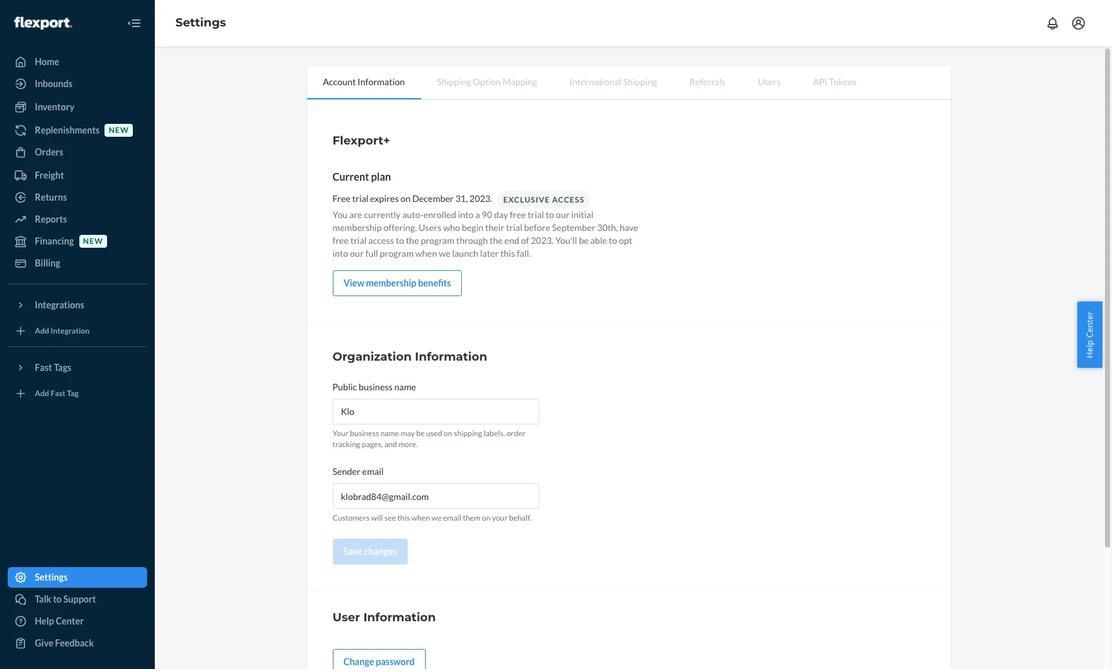 Task type: describe. For each thing, give the bounding box(es) containing it.
expires
[[370, 193, 399, 204]]

add integration link
[[8, 321, 147, 341]]

trial up full at the top left of page
[[350, 235, 367, 246]]

add for add fast tag
[[35, 389, 49, 398]]

to down the exclusive access
[[546, 209, 554, 220]]

api
[[813, 76, 828, 87]]

sender
[[333, 466, 361, 477]]

used
[[426, 428, 442, 438]]

1 horizontal spatial our
[[556, 209, 570, 220]]

december
[[412, 193, 454, 204]]

add integration
[[35, 326, 90, 336]]

close navigation image
[[126, 15, 142, 31]]

30th,
[[597, 222, 618, 233]]

inventory link
[[8, 97, 147, 117]]

information for account information
[[358, 76, 405, 87]]

view membership benefits
[[344, 277, 451, 288]]

tags
[[54, 362, 71, 373]]

1 vertical spatial our
[[350, 248, 364, 259]]

1 vertical spatial we
[[432, 513, 442, 523]]

behalf.
[[509, 513, 532, 523]]

we inside you are currently auto-enrolled into a 90 day free trial to our initial membership offering. users who begin their trial before september 30th, have free trial access to the program through the end of 2023. you'll be able to opt into our full program when we launch later this fall.
[[439, 248, 450, 259]]

financing
[[35, 235, 74, 246]]

tag
[[67, 389, 79, 398]]

help center inside help center link
[[35, 615, 84, 626]]

information for user information
[[364, 611, 436, 625]]

organization
[[333, 350, 412, 364]]

membership inside you are currently auto-enrolled into a 90 day free trial to our initial membership offering. users who begin their trial before september 30th, have free trial access to the program through the end of 2023. you'll be able to opt into our full program when we launch later this fall.
[[333, 222, 382, 233]]

fall.
[[517, 248, 531, 259]]

customers
[[333, 513, 370, 523]]

flexport+
[[333, 134, 390, 148]]

shipping
[[454, 428, 482, 438]]

public business name
[[333, 381, 416, 392]]

integrations button
[[8, 295, 147, 315]]

user information
[[333, 611, 436, 625]]

freight link
[[8, 165, 147, 186]]

inbounds link
[[8, 74, 147, 94]]

0 vertical spatial into
[[458, 209, 474, 220]]

you
[[333, 209, 348, 220]]

trial up end
[[506, 222, 522, 233]]

tracking
[[333, 439, 360, 449]]

integration
[[51, 326, 90, 336]]

you are currently auto-enrolled into a 90 day free trial to our initial membership offering. users who begin their trial before september 30th, have free trial access to the program through the end of 2023. you'll be able to opt into our full program when we launch later this fall.
[[333, 209, 639, 259]]

user
[[333, 611, 360, 625]]

on inside your business name may be used on shipping labels, order tracking pages, and more.
[[444, 428, 452, 438]]

orders
[[35, 146, 63, 157]]

change password
[[344, 656, 415, 667]]

help inside help center link
[[35, 615, 54, 626]]

31,
[[455, 193, 468, 204]]

be inside your business name may be used on shipping labels, order tracking pages, and more.
[[416, 428, 425, 438]]

0 vertical spatial settings link
[[175, 16, 226, 30]]

free trial expires on december 31, 2023.
[[333, 193, 492, 204]]

help inside help center button
[[1084, 340, 1096, 358]]

freight
[[35, 170, 64, 181]]

reports link
[[8, 209, 147, 230]]

change
[[344, 656, 374, 667]]

auto-
[[402, 209, 423, 220]]

support
[[63, 594, 96, 605]]

access
[[368, 235, 394, 246]]

when inside you are currently auto-enrolled into a 90 day free trial to our initial membership offering. users who begin their trial before september 30th, have free trial access to the program through the end of 2023. you'll be able to opt into our full program when we launch later this fall.
[[415, 248, 437, 259]]

center inside help center button
[[1084, 311, 1096, 338]]

0 horizontal spatial free
[[333, 235, 349, 246]]

1 vertical spatial into
[[333, 248, 348, 259]]

api tokens tab
[[797, 66, 873, 98]]

new for replenishments
[[109, 125, 129, 135]]

will
[[371, 513, 383, 523]]

fast tags button
[[8, 357, 147, 378]]

option
[[473, 76, 501, 87]]

be inside you are currently auto-enrolled into a 90 day free trial to our initial membership offering. users who begin their trial before september 30th, have free trial access to the program through the end of 2023. you'll be able to opt into our full program when we launch later this fall.
[[579, 235, 589, 246]]

currently
[[364, 209, 401, 220]]

orders link
[[8, 142, 147, 163]]

launch
[[452, 248, 478, 259]]

referrals tab
[[673, 66, 742, 98]]

open account menu image
[[1071, 15, 1086, 31]]

view
[[344, 277, 364, 288]]

fast tags
[[35, 362, 71, 373]]

this inside you are currently auto-enrolled into a 90 day free trial to our initial membership offering. users who begin their trial before september 30th, have free trial access to the program through the end of 2023. you'll be able to opt into our full program when we launch later this fall.
[[501, 248, 515, 259]]

password
[[376, 656, 415, 667]]

mapping
[[503, 76, 537, 87]]

customers will see this when we email them on your behalf.
[[333, 513, 532, 523]]

help center inside help center button
[[1084, 311, 1096, 358]]

business for your
[[350, 428, 379, 438]]

give
[[35, 637, 53, 648]]

referrals
[[689, 76, 726, 87]]

plan
[[371, 170, 391, 183]]

2 vertical spatial on
[[482, 513, 491, 523]]

able
[[591, 235, 607, 246]]

benefits
[[418, 277, 451, 288]]

are
[[349, 209, 362, 220]]

tokens
[[829, 76, 857, 87]]

0 vertical spatial program
[[421, 235, 455, 246]]

public
[[333, 381, 357, 392]]

open notifications image
[[1045, 15, 1061, 31]]

users inside you are currently auto-enrolled into a 90 day free trial to our initial membership offering. users who begin their trial before september 30th, have free trial access to the program through the end of 2023. you'll be able to opt into our full program when we launch later this fall.
[[419, 222, 441, 233]]

through
[[456, 235, 488, 246]]

exclusive
[[503, 195, 550, 204]]

reports
[[35, 214, 67, 225]]

your
[[492, 513, 508, 523]]

change password button
[[333, 649, 426, 669]]

90
[[482, 209, 492, 220]]

Email address text field
[[333, 483, 539, 509]]

home link
[[8, 52, 147, 72]]

name for public business name
[[394, 381, 416, 392]]

save changes button
[[333, 539, 408, 565]]

center inside help center link
[[56, 615, 84, 626]]



Task type: locate. For each thing, give the bounding box(es) containing it.
2023. down before
[[531, 235, 554, 246]]

have
[[620, 222, 639, 233]]

view membership benefits link
[[333, 270, 462, 296]]

0 vertical spatial be
[[579, 235, 589, 246]]

into left full at the top left of page
[[333, 248, 348, 259]]

exclusive access
[[503, 195, 585, 204]]

1 vertical spatial name
[[381, 428, 399, 438]]

2023. up a
[[470, 193, 492, 204]]

1 horizontal spatial shipping
[[623, 76, 657, 87]]

1 vertical spatial be
[[416, 428, 425, 438]]

0 horizontal spatial the
[[406, 235, 419, 246]]

free down you
[[333, 235, 349, 246]]

0 vertical spatial fast
[[35, 362, 52, 373]]

account information
[[323, 76, 405, 87]]

on up the auto- at the left top
[[401, 193, 411, 204]]

shipping option mapping
[[437, 76, 537, 87]]

day
[[494, 209, 508, 220]]

access
[[552, 195, 585, 204]]

name for your business name may be used on shipping labels, order tracking pages, and more.
[[381, 428, 399, 438]]

1 horizontal spatial be
[[579, 235, 589, 246]]

0 horizontal spatial on
[[401, 193, 411, 204]]

add left integration
[[35, 326, 49, 336]]

we left launch
[[439, 248, 450, 259]]

0 vertical spatial business
[[359, 381, 393, 392]]

2023. inside you are currently auto-enrolled into a 90 day free trial to our initial membership offering. users who begin their trial before september 30th, have free trial access to the program through the end of 2023. you'll be able to opt into our full program when we launch later this fall.
[[531, 235, 554, 246]]

1 horizontal spatial new
[[109, 125, 129, 135]]

their
[[485, 222, 504, 233]]

your business name may be used on shipping labels, order tracking pages, and more.
[[333, 428, 526, 449]]

name down organization information
[[394, 381, 416, 392]]

save changes
[[344, 546, 397, 557]]

add fast tag
[[35, 389, 79, 398]]

2 horizontal spatial on
[[482, 513, 491, 523]]

international shipping tab
[[554, 66, 673, 98]]

opt
[[619, 235, 632, 246]]

order
[[507, 428, 526, 438]]

email left them
[[443, 513, 461, 523]]

feedback
[[55, 637, 94, 648]]

1 horizontal spatial users
[[758, 76, 781, 87]]

1 horizontal spatial center
[[1084, 311, 1096, 338]]

inbounds
[[35, 78, 72, 89]]

1 vertical spatial settings link
[[8, 567, 147, 588]]

1 vertical spatial free
[[333, 235, 349, 246]]

to inside button
[[53, 594, 62, 605]]

who
[[443, 222, 460, 233]]

to down offering. at top left
[[396, 235, 404, 246]]

Business name text field
[[333, 399, 539, 425]]

1 the from the left
[[406, 235, 419, 246]]

business down organization
[[359, 381, 393, 392]]

1 shipping from the left
[[437, 76, 471, 87]]

1 horizontal spatial program
[[421, 235, 455, 246]]

1 horizontal spatial email
[[443, 513, 461, 523]]

1 vertical spatial help
[[35, 615, 54, 626]]

1 vertical spatial membership
[[366, 277, 416, 288]]

business
[[359, 381, 393, 392], [350, 428, 379, 438]]

2 add from the top
[[35, 389, 49, 398]]

be right may
[[416, 428, 425, 438]]

pages,
[[362, 439, 383, 449]]

september
[[552, 222, 596, 233]]

1 horizontal spatial this
[[501, 248, 515, 259]]

1 vertical spatial on
[[444, 428, 452, 438]]

membership down full at the top left of page
[[366, 277, 416, 288]]

users left api
[[758, 76, 781, 87]]

business for public
[[359, 381, 393, 392]]

our
[[556, 209, 570, 220], [350, 248, 364, 259]]

new for financing
[[83, 236, 103, 246]]

this right see in the left of the page
[[397, 513, 410, 523]]

0 vertical spatial membership
[[333, 222, 382, 233]]

membership down are
[[333, 222, 382, 233]]

1 vertical spatial 2023.
[[531, 235, 554, 246]]

0 vertical spatial center
[[1084, 311, 1096, 338]]

users tab
[[742, 66, 797, 98]]

0 horizontal spatial help
[[35, 615, 54, 626]]

1 add from the top
[[35, 326, 49, 336]]

this
[[501, 248, 515, 259], [397, 513, 410, 523]]

begin
[[462, 222, 484, 233]]

tab list
[[307, 66, 951, 100]]

name up and
[[381, 428, 399, 438]]

shipping left option
[[437, 76, 471, 87]]

add for add integration
[[35, 326, 49, 336]]

talk to support button
[[8, 589, 147, 610]]

information for organization information
[[415, 350, 487, 364]]

fast inside dropdown button
[[35, 362, 52, 373]]

1 vertical spatial settings
[[35, 572, 68, 583]]

be left able
[[579, 235, 589, 246]]

1 vertical spatial new
[[83, 236, 103, 246]]

business up pages,
[[350, 428, 379, 438]]

of
[[521, 235, 529, 246]]

0 vertical spatial free
[[510, 209, 526, 220]]

0 horizontal spatial center
[[56, 615, 84, 626]]

2 vertical spatial information
[[364, 611, 436, 625]]

shipping right international
[[623, 76, 657, 87]]

trial up before
[[528, 209, 544, 220]]

view membership benefits button
[[333, 270, 462, 296]]

free right day
[[510, 209, 526, 220]]

0 horizontal spatial 2023.
[[470, 193, 492, 204]]

0 horizontal spatial help center
[[35, 615, 84, 626]]

0 vertical spatial add
[[35, 326, 49, 336]]

to right talk
[[53, 594, 62, 605]]

end
[[505, 235, 519, 246]]

into
[[458, 209, 474, 220], [333, 248, 348, 259]]

0 vertical spatial settings
[[175, 16, 226, 30]]

international shipping
[[570, 76, 657, 87]]

help center button
[[1078, 301, 1103, 368]]

information
[[358, 76, 405, 87], [415, 350, 487, 364], [364, 611, 436, 625]]

1 vertical spatial information
[[415, 350, 487, 364]]

our down access
[[556, 209, 570, 220]]

0 vertical spatial name
[[394, 381, 416, 392]]

help center link
[[8, 611, 147, 632]]

our left full at the top left of page
[[350, 248, 364, 259]]

see
[[385, 513, 396, 523]]

may
[[401, 428, 415, 438]]

0 vertical spatial users
[[758, 76, 781, 87]]

labels,
[[484, 428, 505, 438]]

membership inside button
[[366, 277, 416, 288]]

0 horizontal spatial our
[[350, 248, 364, 259]]

name inside your business name may be used on shipping labels, order tracking pages, and more.
[[381, 428, 399, 438]]

later
[[480, 248, 499, 259]]

new up orders "link"
[[109, 125, 129, 135]]

1 vertical spatial center
[[56, 615, 84, 626]]

information up business name text box
[[415, 350, 487, 364]]

fast left tags
[[35, 362, 52, 373]]

give feedback
[[35, 637, 94, 648]]

0 horizontal spatial email
[[362, 466, 384, 477]]

them
[[463, 513, 480, 523]]

1 horizontal spatial 2023.
[[531, 235, 554, 246]]

api tokens
[[813, 76, 857, 87]]

0 vertical spatial help
[[1084, 340, 1096, 358]]

1 vertical spatial this
[[397, 513, 410, 523]]

0 horizontal spatial shipping
[[437, 76, 471, 87]]

2 the from the left
[[490, 235, 503, 246]]

1 vertical spatial when
[[412, 513, 430, 523]]

account information tab
[[307, 66, 421, 99]]

0 vertical spatial new
[[109, 125, 129, 135]]

name
[[394, 381, 416, 392], [381, 428, 399, 438]]

1 vertical spatial program
[[380, 248, 414, 259]]

0 horizontal spatial be
[[416, 428, 425, 438]]

initial
[[571, 209, 594, 220]]

the down offering. at top left
[[406, 235, 419, 246]]

to left the "opt"
[[609, 235, 617, 246]]

information up password in the left of the page
[[364, 611, 436, 625]]

0 vertical spatial email
[[362, 466, 384, 477]]

1 vertical spatial business
[[350, 428, 379, 438]]

0 horizontal spatial this
[[397, 513, 410, 523]]

1 horizontal spatial help
[[1084, 340, 1096, 358]]

program down who
[[421, 235, 455, 246]]

1 horizontal spatial the
[[490, 235, 503, 246]]

0 vertical spatial when
[[415, 248, 437, 259]]

give feedback button
[[8, 633, 147, 654]]

users
[[758, 76, 781, 87], [419, 222, 441, 233]]

before
[[524, 222, 550, 233]]

business inside your business name may be used on shipping labels, order tracking pages, and more.
[[350, 428, 379, 438]]

returns link
[[8, 187, 147, 208]]

flexport logo image
[[14, 17, 72, 29]]

1 horizontal spatial on
[[444, 428, 452, 438]]

international
[[570, 76, 621, 87]]

1 vertical spatial fast
[[51, 389, 65, 398]]

0 vertical spatial information
[[358, 76, 405, 87]]

when down email address text box
[[412, 513, 430, 523]]

free
[[333, 193, 351, 204]]

changes
[[364, 546, 397, 557]]

we down email address text box
[[432, 513, 442, 523]]

new down reports 'link'
[[83, 236, 103, 246]]

replenishments
[[35, 125, 100, 135]]

1 horizontal spatial settings link
[[175, 16, 226, 30]]

1 horizontal spatial settings
[[175, 16, 226, 30]]

users inside tab
[[758, 76, 781, 87]]

account
[[323, 76, 356, 87]]

0 horizontal spatial new
[[83, 236, 103, 246]]

organization information
[[333, 350, 487, 364]]

0 vertical spatial our
[[556, 209, 570, 220]]

2 shipping from the left
[[623, 76, 657, 87]]

this down end
[[501, 248, 515, 259]]

1 horizontal spatial into
[[458, 209, 474, 220]]

inventory
[[35, 101, 74, 112]]

0 horizontal spatial into
[[333, 248, 348, 259]]

users down enrolled
[[419, 222, 441, 233]]

trial
[[352, 193, 368, 204], [528, 209, 544, 220], [506, 222, 522, 233], [350, 235, 367, 246]]

settings
[[175, 16, 226, 30], [35, 572, 68, 583]]

0 vertical spatial on
[[401, 193, 411, 204]]

current plan
[[333, 170, 391, 183]]

the down their
[[490, 235, 503, 246]]

fast left tag
[[51, 389, 65, 398]]

more.
[[399, 439, 418, 449]]

add
[[35, 326, 49, 336], [35, 389, 49, 398]]

offering.
[[384, 222, 417, 233]]

help
[[1084, 340, 1096, 358], [35, 615, 54, 626]]

when up benefits
[[415, 248, 437, 259]]

0 horizontal spatial users
[[419, 222, 441, 233]]

0 vertical spatial help center
[[1084, 311, 1096, 358]]

on right used
[[444, 428, 452, 438]]

1 vertical spatial help center
[[35, 615, 84, 626]]

0 vertical spatial 2023.
[[470, 193, 492, 204]]

1 horizontal spatial free
[[510, 209, 526, 220]]

save
[[344, 546, 362, 557]]

add fast tag link
[[8, 383, 147, 404]]

0 horizontal spatial settings link
[[8, 567, 147, 588]]

trial up are
[[352, 193, 368, 204]]

1 horizontal spatial help center
[[1084, 311, 1096, 358]]

add down fast tags
[[35, 389, 49, 398]]

shipping option mapping tab
[[421, 66, 554, 98]]

0 vertical spatial this
[[501, 248, 515, 259]]

0 horizontal spatial program
[[380, 248, 414, 259]]

full
[[365, 248, 378, 259]]

current
[[333, 170, 369, 183]]

enrolled
[[423, 209, 456, 220]]

1 vertical spatial email
[[443, 513, 461, 523]]

talk to support
[[35, 594, 96, 605]]

1 vertical spatial add
[[35, 389, 49, 398]]

information right "account"
[[358, 76, 405, 87]]

0 vertical spatial we
[[439, 248, 450, 259]]

1 vertical spatial users
[[419, 222, 441, 233]]

0 horizontal spatial settings
[[35, 572, 68, 583]]

sender email
[[333, 466, 384, 477]]

into left a
[[458, 209, 474, 220]]

tab list containing account information
[[307, 66, 951, 100]]

shipping
[[437, 76, 471, 87], [623, 76, 657, 87]]

information inside account information 'tab'
[[358, 76, 405, 87]]

program down access
[[380, 248, 414, 259]]

settings link
[[175, 16, 226, 30], [8, 567, 147, 588]]

email right the sender
[[362, 466, 384, 477]]

on left the your
[[482, 513, 491, 523]]



Task type: vqa. For each thing, say whether or not it's contained in the screenshot.
right the Help
yes



